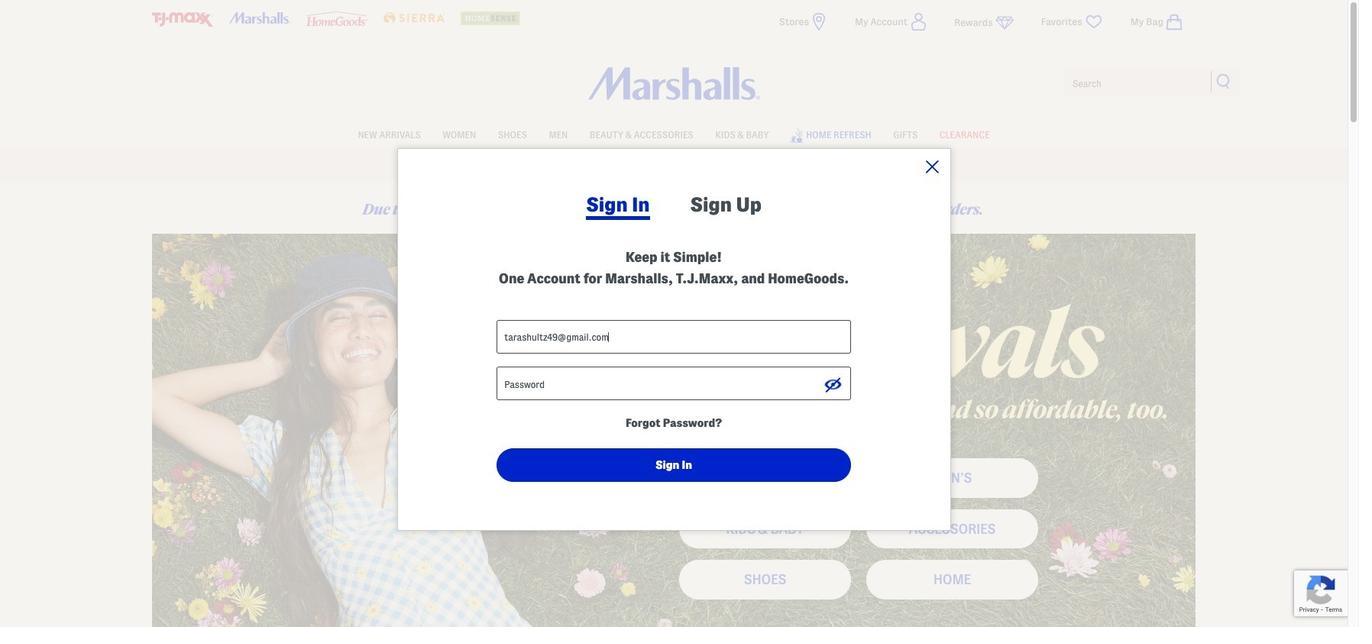 Task type: locate. For each thing, give the bounding box(es) containing it.
dialog
[[397, 148, 1360, 619]]

close dialog element
[[926, 160, 939, 173]]

banner
[[0, 0, 1348, 182]]

Password password field
[[497, 367, 851, 400]]

menu bar
[[152, 121, 1196, 148]]

tjmaxx.com image
[[152, 12, 213, 27]]

site search search field
[[1062, 67, 1241, 98]]

main content
[[152, 185, 1196, 627]]

None submit
[[1217, 73, 1232, 89], [497, 449, 851, 482], [1217, 73, 1232, 89], [497, 449, 851, 482]]

sierra.com image
[[384, 12, 445, 24]]

homesense.com image
[[461, 11, 522, 25]]

marquee
[[0, 152, 1348, 182]]



Task type: describe. For each thing, give the bounding box(es) containing it.
new arrivals. our latest drop is better than ever ã¢ââ and so affordable, too. image
[[152, 234, 1196, 627]]

Search text field
[[1062, 67, 1241, 98]]

email address email field
[[497, 320, 851, 354]]

homegoods.com image
[[306, 11, 368, 26]]

marshalls.com image
[[229, 12, 290, 24]]



Task type: vqa. For each thing, say whether or not it's contained in the screenshot.
the rightmost App
no



